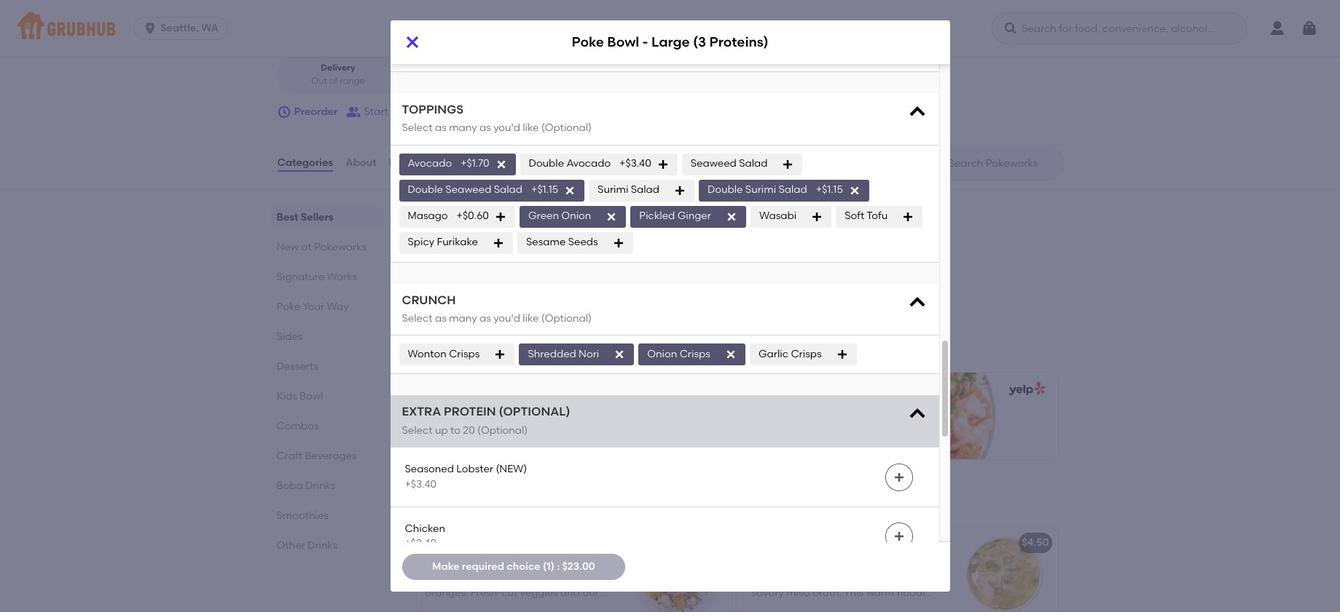 Task type: locate. For each thing, give the bounding box(es) containing it.
like up double avocado
[[523, 122, 539, 134]]

you'd for crunch
[[493, 313, 520, 325]]

double avocado
[[529, 158, 611, 170]]

+$1.70
[[461, 158, 489, 170]]

1 horizontal spatial best
[[414, 327, 447, 345]]

proteins) right (2 on the bottom of the page
[[541, 412, 586, 425]]

1 vertical spatial select
[[402, 313, 433, 325]]

1 horizontal spatial yelp image
[[1006, 383, 1045, 397]]

1 horizontal spatial double
[[529, 158, 564, 170]]

1 vertical spatial onion
[[647, 348, 677, 361]]

first
[[497, 246, 515, 258]]

2 horizontal spatial double
[[708, 184, 743, 196]]

out
[[311, 76, 327, 86]]

poke your way
[[277, 301, 349, 313]]

2 select from the top
[[402, 313, 433, 325]]

0 vertical spatial new at pokeworks
[[277, 241, 366, 254]]

avocado
[[408, 158, 452, 170], [566, 158, 611, 170]]

1 vertical spatial best
[[414, 327, 447, 345]]

order right correct at the left of the page
[[586, 26, 608, 36]]

on inside $3 off offer valid on first orders of $15 or more.
[[482, 246, 494, 258]]

of left $15
[[551, 246, 561, 258]]

(optional) inside toppings select as many as you'd like (optional)
[[541, 122, 592, 134]]

ginger
[[677, 210, 711, 223]]

0 vertical spatial like
[[523, 122, 539, 134]]

many inside toppings select as many as you'd like (optional)
[[449, 122, 477, 134]]

1 horizontal spatial -
[[642, 34, 648, 51]]

0 vertical spatial new
[[277, 241, 299, 254]]

1 horizontal spatial sellers
[[451, 327, 502, 345]]

start group order
[[364, 106, 449, 118]]

+$1.15 for double surimi salad
[[816, 184, 843, 196]]

poke
[[572, 34, 604, 51], [277, 301, 300, 313], [427, 412, 452, 425]]

combos
[[277, 421, 319, 433]]

best
[[277, 211, 298, 224], [414, 327, 447, 345]]

poke inside poke bowl - regular (2 proteins) $15.65
[[427, 412, 452, 425]]

search icon image
[[925, 155, 943, 172]]

1 vertical spatial poke
[[277, 301, 300, 313]]

drinks down craft beverages
[[305, 480, 335, 493]]

like inside toppings select as many as you'd like (optional)
[[523, 122, 539, 134]]

group
[[391, 106, 420, 118]]

1 you'd from the top
[[493, 122, 520, 134]]

2 yelp image from the left
[[1006, 383, 1045, 397]]

0 horizontal spatial avocado
[[408, 158, 452, 170]]

0 vertical spatial select
[[402, 122, 433, 134]]

on right ordered
[[482, 348, 494, 360]]

(optional) up shredded nori
[[541, 313, 592, 325]]

0 horizontal spatial surimi
[[598, 184, 628, 196]]

2 vertical spatial (optional)
[[477, 425, 528, 437]]

1 horizontal spatial crisps
[[680, 348, 710, 361]]

+$1.15
[[531, 184, 558, 196], [816, 184, 843, 196]]

you'd
[[493, 122, 520, 134], [493, 313, 520, 325]]

0 vertical spatial on
[[482, 246, 494, 258]]

- down heavy
[[642, 34, 648, 51]]

boba drinks
[[277, 480, 335, 493]]

drinks right other
[[308, 540, 338, 552]]

0 horizontal spatial seaweed
[[445, 184, 491, 196]]

poke bowl - large (3 proteins)
[[572, 34, 768, 51]]

double seaweed salad
[[408, 184, 523, 196]]

(optional)
[[499, 405, 570, 419]]

1 horizontal spatial new
[[414, 494, 448, 512]]

double
[[529, 158, 564, 170], [408, 184, 443, 196], [708, 184, 743, 196]]

0 vertical spatial way
[[358, 3, 380, 16]]

poke up up
[[427, 412, 452, 425]]

pokeworks up works
[[314, 241, 366, 254]]

+$3.40
[[619, 158, 651, 170], [405, 478, 437, 491], [405, 538, 437, 550]]

- for regular
[[481, 412, 485, 425]]

chicken noodle soup image
[[948, 528, 1058, 613]]

(optional) inside the crunch select as many as you'd like (optional)
[[541, 313, 592, 325]]

many inside the crunch select as many as you'd like (optional)
[[449, 313, 477, 325]]

savory
[[752, 558, 785, 570]]

lobster for luxe
[[451, 537, 489, 550]]

- left regular
[[481, 412, 485, 425]]

3 select from the top
[[402, 425, 433, 437]]

1 horizontal spatial order
[[586, 26, 608, 36]]

1 horizontal spatial with
[[840, 602, 861, 613]]

0 horizontal spatial of
[[329, 76, 338, 86]]

0 horizontal spatial new at pokeworks
[[277, 241, 366, 254]]

best down categories button
[[277, 211, 298, 224]]

pokeworks down "(new)"
[[472, 494, 555, 512]]

lobster for seasoned
[[456, 464, 493, 476]]

drinks
[[305, 480, 335, 493], [308, 540, 338, 552]]

1 horizontal spatial onion
[[647, 348, 677, 361]]

2 vertical spatial select
[[402, 425, 433, 437]]

select inside toppings select as many as you'd like (optional)
[[402, 122, 433, 134]]

1 vertical spatial at
[[452, 494, 468, 512]]

0 vertical spatial of
[[329, 76, 338, 86]]

best sellers
[[277, 211, 334, 224]]

your
[[303, 301, 324, 313]]

1 vertical spatial on
[[482, 348, 494, 360]]

1 vertical spatial pokeworks
[[472, 494, 555, 512]]

select down start group order
[[402, 122, 433, 134]]

2 like from the top
[[523, 313, 539, 325]]

poke down light flavor
[[572, 34, 604, 51]]

0 vertical spatial (optional)
[[541, 122, 592, 134]]

- inside poke bowl - regular (2 proteins) $15.65
[[481, 412, 485, 425]]

like for crunch
[[523, 313, 539, 325]]

double for double avocado
[[529, 158, 564, 170]]

main navigation navigation
[[0, 0, 1340, 57]]

way left 'ne'
[[358, 3, 380, 16]]

1 vertical spatial many
[[449, 313, 477, 325]]

masago
[[408, 210, 448, 223]]

with down this
[[840, 602, 861, 613]]

start group order button
[[346, 99, 449, 125]]

double up masago
[[408, 184, 443, 196]]

flavor for light flavor
[[556, 19, 586, 32]]

0 horizontal spatial onion
[[561, 210, 591, 223]]

(optional) inside extra protein (optional) select up to 20 (optional)
[[477, 425, 528, 437]]

2 horizontal spatial crisps
[[791, 348, 822, 361]]

luxe
[[425, 537, 448, 550]]

2 crisps from the left
[[680, 348, 710, 361]]

1 like from the top
[[523, 122, 539, 134]]

0 vertical spatial best
[[277, 211, 298, 224]]

you'd inside toppings select as many as you'd like (optional)
[[493, 122, 520, 134]]

0 vertical spatial sellers
[[301, 211, 334, 224]]

on for sellers
[[482, 348, 494, 360]]

of down delivery
[[329, 76, 338, 86]]

svg image
[[1301, 20, 1318, 37], [600, 20, 612, 32], [143, 21, 157, 36], [403, 34, 421, 51], [277, 105, 291, 120], [657, 159, 669, 170], [849, 185, 860, 196], [726, 211, 737, 223], [494, 349, 506, 361], [893, 531, 905, 543]]

many down details
[[449, 313, 477, 325]]

new at pokeworks up the signature works
[[277, 241, 366, 254]]

1 vertical spatial new at pokeworks
[[414, 494, 555, 512]]

1 vertical spatial drinks
[[308, 540, 338, 552]]

at down seasoned lobster (new) +$3.40
[[452, 494, 468, 512]]

1 horizontal spatial surimi
[[745, 184, 776, 196]]

many for toppings
[[449, 122, 477, 134]]

(new)
[[496, 464, 527, 476]]

1 crisps from the left
[[449, 348, 480, 361]]

+$1.15 up green
[[531, 184, 558, 196]]

lobster left "(new)"
[[456, 464, 493, 476]]

flavor for no flavor level
[[424, 46, 454, 58]]

1 select from the top
[[402, 122, 433, 134]]

bowl for poke bowl - regular (2 proteins) $15.65
[[454, 412, 479, 425]]

or
[[428, 261, 438, 273]]

double for double seaweed salad
[[408, 184, 443, 196]]

combined
[[863, 558, 913, 570]]

ordered
[[440, 348, 479, 360]]

0 vertical spatial with
[[752, 573, 772, 585]]

0 horizontal spatial double
[[408, 184, 443, 196]]

+$3.40 down seasoned on the left bottom of the page
[[405, 478, 437, 491]]

double up green
[[529, 158, 564, 170]]

like up grubhub
[[523, 313, 539, 325]]

proteins) right (3
[[709, 34, 768, 51]]

flavor right "light"
[[556, 19, 586, 32]]

lobster up required
[[451, 537, 489, 550]]

select down crunch
[[402, 313, 433, 325]]

proteins) inside poke bowl - regular (2 proteins) $15.65
[[541, 412, 586, 425]]

on left first
[[482, 246, 494, 258]]

order right group
[[423, 106, 449, 118]]

0 horizontal spatial proteins)
[[541, 412, 586, 425]]

3 crisps from the left
[[791, 348, 822, 361]]

0 vertical spatial you'd
[[493, 122, 520, 134]]

surimi down double avocado
[[598, 184, 628, 196]]

about button
[[345, 137, 377, 190]]

2 many from the top
[[449, 313, 477, 325]]

0 horizontal spatial -
[[481, 412, 485, 425]]

good
[[364, 26, 388, 36]]

avocado up double seaweed salad at top
[[408, 158, 452, 170]]

2 avocado from the left
[[566, 158, 611, 170]]

at down best sellers
[[301, 241, 312, 254]]

double for double surimi salad
[[708, 184, 743, 196]]

Search Pokeworks search field
[[947, 157, 1058, 171]]

(optional) up double avocado
[[541, 122, 592, 134]]

0 horizontal spatial poke
[[277, 301, 300, 313]]

choice
[[507, 561, 541, 573]]

1 horizontal spatial poke
[[427, 412, 452, 425]]

like
[[523, 122, 539, 134], [523, 313, 539, 325]]

on for off
[[482, 246, 494, 258]]

many
[[449, 122, 477, 134], [449, 313, 477, 325]]

pickled ginger
[[639, 210, 711, 223]]

0 horizontal spatial with
[[752, 573, 772, 585]]

craft beverages
[[277, 450, 357, 463]]

about
[[346, 157, 376, 169]]

1 horizontal spatial way
[[358, 3, 380, 16]]

bowl inside poke bowl - regular (2 proteins) $15.65
[[454, 412, 479, 425]]

with up savory
[[752, 573, 772, 585]]

extra protein (optional) select up to 20 (optional)
[[402, 405, 570, 437]]

1 vertical spatial sellers
[[451, 327, 502, 345]]

1 many from the top
[[449, 122, 477, 134]]

0 horizontal spatial crisps
[[449, 348, 480, 361]]

+$3.40 inside "chicken +$3.40"
[[405, 538, 437, 550]]

poke left your
[[277, 301, 300, 313]]

(optional) down regular
[[477, 425, 528, 437]]

1 +$1.15 from the left
[[531, 184, 558, 196]]

1 vertical spatial order
[[423, 106, 449, 118]]

as down crunch
[[435, 313, 447, 325]]

of inside the delivery out of range
[[329, 76, 338, 86]]

no flavor level
[[408, 46, 482, 58]]

bowl right kids
[[300, 391, 323, 403]]

warm
[[866, 588, 894, 600]]

1 surimi from the left
[[598, 184, 628, 196]]

0 horizontal spatial order
[[423, 106, 449, 118]]

up
[[435, 425, 448, 437]]

1 horizontal spatial at
[[452, 494, 468, 512]]

food
[[390, 26, 409, 36]]

toppings
[[402, 103, 464, 116]]

many down toppings
[[449, 122, 477, 134]]

1 vertical spatial of
[[551, 246, 561, 258]]

way right your
[[327, 301, 349, 313]]

on
[[482, 246, 494, 258], [482, 348, 494, 360]]

wonton
[[408, 348, 447, 361]]

bowl up 20
[[454, 412, 479, 425]]

lobster inside seasoned lobster (new) +$3.40
[[456, 464, 493, 476]]

best inside best sellers most ordered on grubhub
[[414, 327, 447, 345]]

reviews button
[[388, 137, 430, 190]]

soft tofu
[[845, 210, 888, 223]]

is
[[778, 602, 785, 613]]

sellers up ordered
[[451, 327, 502, 345]]

0 horizontal spatial yelp image
[[680, 383, 718, 397]]

1 horizontal spatial avocado
[[566, 158, 611, 170]]

best sellers most ordered on grubhub
[[414, 327, 541, 360]]

see
[[428, 290, 447, 302]]

onion crisps
[[647, 348, 710, 361]]

+$1.15 right the double surimi salad
[[816, 184, 843, 196]]

avocado up surimi salad at the left top of the page
[[566, 158, 611, 170]]

2 vertical spatial +$3.40
[[405, 538, 437, 550]]

0 vertical spatial onion
[[561, 210, 591, 223]]

0 horizontal spatial best
[[277, 211, 298, 224]]

1 horizontal spatial proteins)
[[709, 34, 768, 51]]

sellers inside best sellers most ordered on grubhub
[[451, 327, 502, 345]]

0 vertical spatial drinks
[[305, 480, 335, 493]]

1 horizontal spatial +$1.15
[[816, 184, 843, 196]]

seaweed up the double surimi salad
[[691, 158, 737, 170]]

surimi salad
[[598, 184, 659, 196]]

delivery out of range
[[311, 63, 365, 86]]

salad
[[739, 158, 768, 170], [494, 184, 523, 196], [631, 184, 659, 196], [779, 184, 807, 196]]

more.
[[441, 261, 469, 273]]

people icon image
[[346, 105, 361, 120]]

large
[[651, 34, 690, 51]]

onions.
[[894, 602, 929, 613]]

poke for poke your way
[[277, 301, 300, 313]]

double down seaweed salad in the right of the page
[[708, 184, 743, 196]]

+$3.40 down chicken
[[405, 538, 437, 550]]

yelp image
[[680, 383, 718, 397], [1006, 383, 1045, 397]]

2 horizontal spatial poke
[[572, 34, 604, 51]]

crisps for garlic crisps
[[791, 348, 822, 361]]

bowl up make required choice (1) : $23.00
[[491, 537, 515, 550]]

select inside the crunch select as many as you'd like (optional)
[[402, 313, 433, 325]]

bowl down heavy
[[607, 34, 639, 51]]

ramen
[[818, 573, 850, 585]]

no
[[408, 46, 422, 58]]

best up most
[[414, 327, 447, 345]]

1 vertical spatial like
[[523, 313, 539, 325]]

you'd for toppings
[[493, 122, 520, 134]]

+$1.15 for double seaweed salad
[[531, 184, 558, 196]]

this
[[844, 588, 864, 600]]

crisps for wonton crisps
[[449, 348, 480, 361]]

seaweed up '+$0.60'
[[445, 184, 491, 196]]

1 vertical spatial +$3.40
[[405, 478, 437, 491]]

wa
[[201, 22, 219, 34]]

good food
[[364, 26, 409, 36]]

new up chicken
[[414, 494, 448, 512]]

2 vertical spatial poke
[[427, 412, 452, 425]]

lobster inside button
[[451, 537, 489, 550]]

sellers for best sellers
[[301, 211, 334, 224]]

works
[[327, 271, 357, 284]]

flavor for medium flavor
[[450, 19, 480, 32]]

0 vertical spatial lobster
[[456, 464, 493, 476]]

1 vertical spatial you'd
[[493, 313, 520, 325]]

sellers down categories button
[[301, 211, 334, 224]]

surimi up wasabi
[[745, 184, 776, 196]]

flavor right no
[[424, 46, 454, 58]]

0 horizontal spatial way
[[327, 301, 349, 313]]

flavor up the large at top
[[668, 19, 698, 32]]

new at pokeworks down seasoned lobster (new) +$3.40
[[414, 494, 555, 512]]

1 vertical spatial way
[[327, 301, 349, 313]]

2 +$1.15 from the left
[[816, 184, 843, 196]]

option group
[[277, 56, 526, 93]]

svg image inside main navigation navigation
[[1003, 21, 1018, 36]]

seaweed
[[691, 158, 737, 170], [445, 184, 491, 196]]

+$3.40 up surimi salad at the left top of the page
[[619, 158, 651, 170]]

preorder
[[294, 106, 338, 118]]

svg image
[[495, 20, 507, 32], [712, 20, 724, 32], [831, 20, 843, 32], [1003, 21, 1018, 36], [907, 102, 927, 122], [495, 159, 507, 170], [782, 159, 794, 170], [564, 185, 576, 196], [674, 185, 686, 196], [495, 211, 506, 223], [606, 211, 617, 223], [811, 211, 823, 223], [902, 211, 914, 223], [493, 237, 504, 249], [613, 237, 624, 249], [907, 293, 927, 313], [614, 349, 625, 361], [725, 349, 737, 361], [836, 349, 848, 361], [907, 405, 927, 425], [893, 472, 905, 484]]

bowl for kids bowl
[[300, 391, 323, 403]]

1 horizontal spatial of
[[551, 246, 561, 258]]

$15.65
[[427, 429, 458, 442]]

0 vertical spatial at
[[301, 241, 312, 254]]

1 vertical spatial (optional)
[[541, 313, 592, 325]]

crisps
[[449, 348, 480, 361], [680, 348, 710, 361], [791, 348, 822, 361]]

1 vertical spatial proteins)
[[541, 412, 586, 425]]

1 horizontal spatial seaweed
[[691, 158, 737, 170]]

1 vertical spatial -
[[481, 412, 485, 425]]

tofu
[[867, 210, 888, 223]]

2 you'd from the top
[[493, 313, 520, 325]]

select inside extra protein (optional) select up to 20 (optional)
[[402, 425, 433, 437]]

you'd inside the crunch select as many as you'd like (optional)
[[493, 313, 520, 325]]

seattle, wa button
[[133, 17, 234, 40]]

start
[[364, 106, 388, 118]]

new up signature
[[277, 241, 299, 254]]

0 vertical spatial many
[[449, 122, 477, 134]]

on inside best sellers most ordered on grubhub
[[482, 348, 494, 360]]

0 horizontal spatial sellers
[[301, 211, 334, 224]]

0 vertical spatial +$3.40
[[619, 158, 651, 170]]

0 vertical spatial -
[[642, 34, 648, 51]]

0 vertical spatial proteins)
[[709, 34, 768, 51]]

0 horizontal spatial new
[[277, 241, 299, 254]]

0 vertical spatial order
[[586, 26, 608, 36]]

pickup
[[450, 63, 480, 73]]

0 vertical spatial pokeworks
[[314, 241, 366, 254]]

savory
[[752, 588, 784, 600]]

flavor down '1182'
[[450, 19, 480, 32]]

breast
[[828, 558, 860, 570]]

0 horizontal spatial +$1.15
[[531, 184, 558, 196]]

proteins)
[[709, 34, 768, 51], [541, 412, 586, 425]]

1 vertical spatial lobster
[[451, 537, 489, 550]]

to
[[450, 425, 461, 437]]

select down extra on the bottom
[[402, 425, 433, 437]]

like inside the crunch select as many as you'd like (optional)
[[523, 313, 539, 325]]

0 vertical spatial poke
[[572, 34, 604, 51]]



Task type: describe. For each thing, give the bounding box(es) containing it.
best for best sellers
[[277, 211, 298, 224]]

- for large
[[642, 34, 648, 51]]

proteins) for poke bowl - regular (2 proteins) $15.65
[[541, 412, 586, 425]]

option group containing delivery out of range
[[277, 56, 526, 93]]

crunch
[[402, 293, 456, 307]]

bowl inside button
[[491, 537, 515, 550]]

like for toppings
[[523, 122, 539, 134]]

seaweed salad
[[691, 158, 768, 170]]

beverages
[[305, 450, 357, 463]]

sides
[[277, 331, 303, 343]]

delicate
[[775, 573, 815, 585]]

luxe lobster bowl
[[425, 537, 515, 550]]

delivery
[[321, 63, 355, 73]]

medium flavor
[[408, 19, 480, 32]]

crisps for onion crisps
[[680, 348, 710, 361]]

extra
[[402, 405, 441, 419]]

furikake
[[437, 236, 478, 249]]

correct
[[551, 26, 583, 36]]

drinks for boba drinks
[[305, 480, 335, 493]]

light flavor
[[528, 19, 586, 32]]

(3
[[693, 34, 706, 51]]

drinks for other drinks
[[308, 540, 338, 552]]

nori
[[579, 348, 599, 361]]

boba
[[277, 480, 303, 493]]

0 horizontal spatial pokeworks
[[314, 241, 366, 254]]

green
[[863, 602, 892, 613]]

proteins) for poke bowl - large (3 proteins)
[[709, 34, 768, 51]]

order inside button
[[423, 106, 449, 118]]

and
[[894, 573, 914, 585]]

shredded
[[528, 348, 576, 361]]

luxe lobster bowl image
[[622, 528, 731, 613]]

promo image
[[603, 240, 656, 293]]

required
[[462, 561, 504, 573]]

medium
[[408, 19, 448, 32]]

1 horizontal spatial new at pokeworks
[[414, 494, 555, 512]]

2 surimi from the left
[[745, 184, 776, 196]]

make required choice (1) : $23.00
[[432, 561, 595, 573]]

broth.
[[812, 588, 842, 600]]

best for best sellers most ordered on grubhub
[[414, 327, 447, 345]]

side
[[795, 19, 817, 32]]

poke bowl - regular (2 proteins) $15.65
[[427, 412, 586, 442]]

flavor left on
[[746, 19, 776, 32]]

noodles
[[853, 573, 892, 585]]

(2
[[529, 412, 539, 425]]

many for crunch
[[449, 313, 477, 325]]

:
[[557, 561, 560, 573]]

select for toppings
[[402, 122, 433, 134]]

orders
[[517, 246, 549, 258]]

1 avocado from the left
[[408, 158, 452, 170]]

seasoned lobster (new) +$3.40
[[405, 464, 527, 491]]

details
[[449, 290, 483, 302]]

way for your
[[327, 301, 349, 313]]

garlic crisps
[[759, 348, 822, 361]]

valid
[[456, 246, 479, 258]]

1 yelp image from the left
[[680, 383, 718, 397]]

(optional) for crunch
[[541, 313, 592, 325]]

(425) 214-1182 button
[[407, 3, 472, 17]]

seasoned
[[405, 464, 454, 476]]

1 horizontal spatial pokeworks
[[472, 494, 555, 512]]

kids
[[277, 391, 297, 403]]

222 bellevue way ne button
[[294, 2, 397, 18]]

+$3.40 inside seasoned lobster (new) +$3.40
[[405, 478, 437, 491]]

+$0.60
[[457, 210, 489, 223]]

flavor for heavy flavor
[[668, 19, 698, 32]]

grubhub
[[497, 348, 541, 360]]

select for crunch
[[402, 313, 433, 325]]

bellevue
[[314, 3, 356, 16]]

(1)
[[543, 561, 555, 573]]

regular
[[488, 412, 527, 425]]

reviews
[[389, 157, 429, 169]]

1 vertical spatial seaweed
[[445, 184, 491, 196]]

0 vertical spatial seaweed
[[691, 158, 737, 170]]

most
[[414, 348, 437, 360]]

bowl for poke bowl - large (3 proteins)
[[607, 34, 639, 51]]

kids bowl
[[277, 391, 323, 403]]

as down toppings
[[435, 122, 447, 134]]

svg image inside preorder button
[[277, 105, 291, 120]]

$3
[[428, 229, 440, 241]]

make
[[432, 561, 459, 573]]

poke for poke bowl - large (3 proteins)
[[572, 34, 604, 51]]

toppings select as many as you'd like (optional)
[[402, 103, 592, 134]]

1 vertical spatial with
[[840, 602, 861, 613]]

sesame
[[526, 236, 566, 249]]

green
[[528, 210, 559, 223]]

soup
[[752, 602, 776, 613]]

our
[[916, 573, 933, 585]]

spicy
[[408, 236, 434, 249]]

wasabi
[[759, 210, 797, 223]]

way for bellevue
[[358, 3, 380, 16]]

$15
[[564, 246, 579, 258]]

craft
[[277, 450, 302, 463]]

desserts
[[277, 361, 318, 373]]

(optional) for extra
[[477, 425, 528, 437]]

1182
[[453, 3, 472, 16]]

chicken
[[788, 558, 826, 570]]

wonton crisps
[[408, 348, 480, 361]]

heavy flavor
[[634, 19, 698, 32]]

shredded nori
[[528, 348, 599, 361]]

as up best sellers most ordered on grubhub
[[479, 313, 491, 325]]

categories button
[[277, 137, 334, 190]]

0 horizontal spatial at
[[301, 241, 312, 254]]

preorder button
[[277, 99, 338, 125]]

•
[[400, 3, 404, 16]]

of inside $3 off offer valid on first orders of $15 or more.
[[551, 246, 561, 258]]

luxe lobster bowl button
[[416, 528, 731, 613]]

chicken +$3.40
[[405, 523, 445, 550]]

1 vertical spatial new
[[414, 494, 448, 512]]

seattle,
[[160, 22, 199, 34]]

(optional) for toppings
[[541, 122, 592, 134]]

seattle, wa
[[160, 22, 219, 34]]

222
[[295, 3, 312, 16]]

$4.50
[[1022, 537, 1049, 550]]

categories
[[277, 157, 333, 169]]

svg image inside seattle, wa button
[[143, 21, 157, 36]]

soft
[[845, 210, 864, 223]]

sellers for best sellers most ordered on grubhub
[[451, 327, 502, 345]]

smoothies
[[277, 510, 329, 523]]

as up +$1.70 at the top left of page
[[479, 122, 491, 134]]



Task type: vqa. For each thing, say whether or not it's contained in the screenshot.
the rightmost the $1.49 delivery
no



